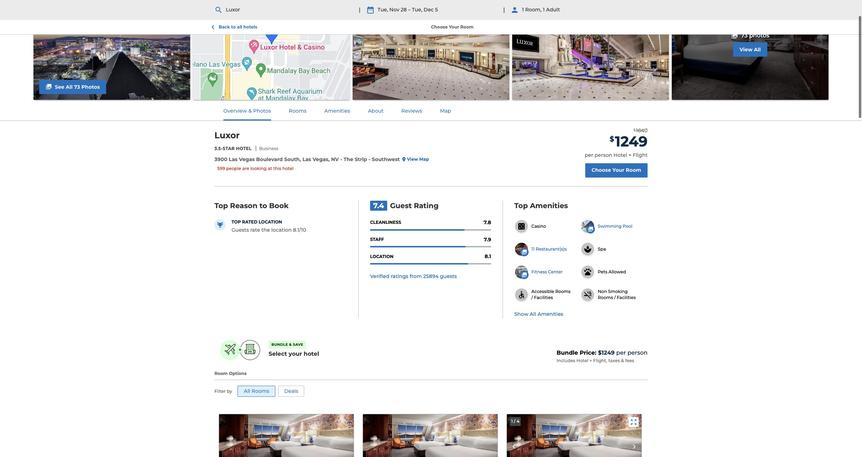 Task type: locate. For each thing, give the bounding box(es) containing it.
outdoor pool amenity image
[[582, 220, 595, 233]]

+ inside bundle price: $1249 per person includes hotel + flight, taxes & fees
[[590, 358, 593, 363]]

all right by
[[244, 388, 250, 394]]

| left nov
[[359, 6, 361, 13]]

tue, right –
[[412, 6, 423, 13]]

0 horizontal spatial photos
[[81, 84, 100, 90]]

back
[[219, 24, 230, 30]]

1 horizontal spatial map
[[440, 108, 451, 114]]

1 horizontal spatial choose
[[592, 167, 612, 173]]

photos inside "button"
[[81, 84, 100, 90]]

view all button
[[734, 42, 768, 57]]

2 image #1 image from the left
[[363, 414, 498, 457]]

0 vertical spatial person
[[595, 152, 613, 158]]

view map
[[407, 156, 429, 162]]

filter by amenity region
[[215, 386, 307, 403]]

& left the save
[[289, 342, 292, 347]]

1 vertical spatial view
[[407, 156, 418, 162]]

0 horizontal spatial tue,
[[378, 6, 388, 13]]

see all 73 photos
[[55, 84, 100, 90]]

/ left 4
[[514, 419, 516, 424]]

taxes
[[609, 358, 620, 363]]

to
[[231, 24, 236, 30], [260, 201, 267, 210]]

ratings
[[391, 273, 409, 279]]

0 horizontal spatial your
[[449, 24, 459, 29]]

back to all hotels
[[219, 24, 257, 30]]

0 vertical spatial photos
[[81, 84, 100, 90]]

to left book
[[260, 201, 267, 210]]

hotel right your
[[304, 350, 319, 357]]

fees
[[626, 358, 635, 363]]

/
[[532, 295, 533, 300], [615, 295, 616, 300], [514, 419, 516, 424]]

1 horizontal spatial room
[[461, 24, 474, 29]]

all
[[755, 46, 761, 53], [66, 84, 73, 90], [530, 311, 537, 317], [244, 388, 250, 394]]

view all
[[740, 46, 761, 53]]

|
[[359, 6, 361, 13], [504, 6, 505, 13]]

0 horizontal spatial 73
[[74, 84, 80, 90]]

1 horizontal spatial image #1 image
[[363, 414, 498, 457]]

1 horizontal spatial /
[[532, 295, 533, 300]]

11 restaurant(s)s button
[[515, 242, 573, 256]]

0 vertical spatial choose
[[431, 24, 448, 29]]

rooms inside button
[[289, 108, 307, 114]]

1 | from the left
[[359, 6, 361, 13]]

73 left photos
[[742, 32, 748, 39]]

$ left 1249
[[610, 135, 615, 143]]

1 horizontal spatial +
[[590, 358, 593, 363]]

25894
[[424, 273, 439, 279]]

& inside "button"
[[249, 108, 252, 114]]

fitness center button
[[515, 265, 573, 279]]

view map button
[[400, 156, 429, 162]]

8.1/10
[[293, 227, 306, 233]]

nov
[[390, 6, 400, 13]]

1 horizontal spatial top
[[515, 201, 528, 210]]

0 horizontal spatial /
[[514, 419, 516, 424]]

0 horizontal spatial +
[[239, 347, 242, 353]]

0 vertical spatial to
[[231, 24, 236, 30]]

0 vertical spatial +
[[629, 152, 632, 158]]

looking
[[251, 166, 267, 171]]

3.5-star hotel
[[215, 146, 252, 151]]

amenities
[[325, 108, 350, 114], [530, 201, 568, 210], [538, 311, 564, 317]]

1 vertical spatial &
[[289, 342, 292, 347]]

1 vertical spatial hotel
[[614, 152, 628, 158]]

1 horizontal spatial lobby or reception image
[[513, 0, 670, 100]]

0 vertical spatial per
[[585, 152, 594, 158]]

2 lobby or reception image from the left
[[513, 0, 670, 100]]

2 | from the left
[[504, 6, 505, 13]]

1 vertical spatial choose your room
[[592, 167, 642, 173]]

rating
[[414, 201, 439, 210]]

| for tue, nov 28 – tue, dec 5
[[359, 6, 361, 13]]

swimming
[[598, 223, 622, 229]]

1 horizontal spatial |
[[504, 6, 505, 13]]

+ up options
[[239, 347, 242, 353]]

location up the
[[259, 219, 282, 225]]

1 vertical spatial +
[[239, 347, 242, 353]]

1 horizontal spatial facilities
[[617, 295, 636, 300]]

book
[[269, 201, 289, 210]]

hotel up choose your room button
[[614, 152, 628, 158]]

bundle inside bundle price: $1249 per person includes hotel + flight, taxes & fees
[[557, 350, 579, 356]]

1 for 1 / 4
[[512, 419, 513, 424]]

0 horizontal spatial map
[[420, 156, 429, 162]]

hotel for 1249
[[614, 152, 628, 158]]

bundle for price:
[[557, 350, 579, 356]]

per inside bundle price: $1249 per person includes hotel + flight, taxes & fees
[[617, 350, 627, 356]]

photos
[[81, 84, 100, 90], [253, 108, 271, 114]]

image #1 image
[[219, 414, 354, 457], [363, 414, 498, 457], [507, 414, 642, 457]]

0 horizontal spatial to
[[231, 24, 236, 30]]

1 vertical spatial map
[[420, 156, 429, 162]]

1 horizontal spatial person
[[628, 350, 648, 356]]

hotel right star
[[236, 146, 252, 151]]

1 horizontal spatial per
[[617, 350, 627, 356]]

per up the taxes
[[617, 350, 627, 356]]

2 tue, from the left
[[412, 6, 423, 13]]

luxor up back to all hotels 'button'
[[226, 6, 240, 13]]

rated
[[242, 219, 258, 225]]

1 horizontal spatial &
[[289, 342, 292, 347]]

top rated location guests rate the location 8.1/10
[[232, 219, 306, 233]]

| left room,
[[504, 6, 505, 13]]

overview & photos
[[224, 108, 271, 114]]

0 horizontal spatial 1
[[512, 419, 513, 424]]

facilities inside "non smoking rooms / facilities"
[[617, 295, 636, 300]]

verified ratings from 25894 guests
[[370, 273, 457, 279]]

0 vertical spatial 73
[[742, 32, 748, 39]]

0 horizontal spatial |
[[359, 6, 361, 13]]

1
[[522, 6, 524, 13], [543, 6, 545, 13], [512, 419, 513, 424]]

all right the see at left top
[[66, 84, 73, 90]]

8.1
[[485, 253, 492, 260]]

0 horizontal spatial per
[[585, 152, 594, 158]]

1 left room,
[[522, 6, 524, 13]]

2 horizontal spatial &
[[622, 358, 625, 363]]

hotel inside $ 1640 $ 1249 per person hotel + flight
[[614, 152, 628, 158]]

0 horizontal spatial lobby or reception image
[[353, 0, 510, 100]]

1 lobby or reception image from the left
[[353, 0, 510, 100]]

your
[[449, 24, 459, 29], [613, 167, 625, 173]]

0 horizontal spatial room
[[215, 371, 228, 376]]

non smoking rooms / facilities
[[598, 289, 636, 300]]

top
[[215, 201, 228, 210], [515, 201, 528, 210]]

non
[[598, 289, 607, 294]]

1 left 4
[[512, 419, 513, 424]]

599
[[217, 166, 225, 171]]

choose down $ 1640 $ 1249 per person hotel + flight
[[592, 167, 612, 173]]

73 inside "button"
[[74, 84, 80, 90]]

hotel
[[283, 166, 294, 171], [304, 350, 319, 357]]

& left fees
[[622, 358, 625, 363]]

2 vertical spatial amenities
[[538, 311, 564, 317]]

choose down 5
[[431, 24, 448, 29]]

fitness center
[[532, 269, 563, 274]]

tab list
[[215, 101, 460, 121]]

per up choose your room button
[[585, 152, 594, 158]]

2 horizontal spatial +
[[629, 152, 632, 158]]

2 vertical spatial room
[[215, 371, 228, 376]]

0 vertical spatial your
[[449, 24, 459, 29]]

0 vertical spatial choose your room
[[431, 24, 474, 29]]

73 right the see at left top
[[74, 84, 80, 90]]

tue,
[[378, 6, 388, 13], [412, 6, 423, 13]]

to left all
[[231, 24, 236, 30]]

0 horizontal spatial bundle
[[272, 342, 288, 347]]

0 horizontal spatial view
[[407, 156, 418, 162]]

1 horizontal spatial bundle
[[557, 350, 579, 356]]

1 horizontal spatial to
[[260, 201, 267, 210]]

1 vertical spatial person
[[628, 350, 648, 356]]

1 top from the left
[[215, 201, 228, 210]]

location down staff at the bottom of page
[[370, 254, 394, 259]]

2 vertical spatial &
[[622, 358, 625, 363]]

+ down the price: on the right bottom of the page
[[590, 358, 593, 363]]

+ left the flight
[[629, 152, 632, 158]]

choose inside button
[[592, 167, 612, 173]]

28
[[401, 6, 407, 13]]

$
[[634, 128, 636, 131], [610, 135, 615, 143]]

1 horizontal spatial your
[[613, 167, 625, 173]]

deals
[[285, 388, 298, 394]]

guest
[[390, 201, 412, 210]]

business
[[259, 146, 279, 151]]

property building image
[[34, 0, 190, 100]]

1 horizontal spatial hotel
[[304, 350, 319, 357]]

1 horizontal spatial location
[[370, 254, 394, 259]]

1 horizontal spatial view
[[740, 46, 753, 53]]

& for photos
[[249, 108, 252, 114]]

2 top from the left
[[515, 201, 528, 210]]

photos right the see at left top
[[81, 84, 100, 90]]

choose your room down 5
[[431, 24, 474, 29]]

1 vertical spatial room
[[626, 167, 642, 173]]

+
[[629, 152, 632, 158], [239, 347, 242, 353], [590, 358, 593, 363]]

0 vertical spatial view
[[740, 46, 753, 53]]

reviews
[[402, 108, 423, 114]]

1 vertical spatial your
[[613, 167, 625, 173]]

2 vertical spatial hotel
[[577, 358, 589, 363]]

1 vertical spatial 73
[[74, 84, 80, 90]]

2 horizontal spatial /
[[615, 295, 616, 300]]

at
[[268, 166, 272, 171]]

0 horizontal spatial person
[[595, 152, 613, 158]]

0 vertical spatial hotel
[[283, 166, 294, 171]]

see all 73 photos button
[[39, 80, 106, 94]]

& inside bundle price: $1249 per person includes hotel + flight, taxes & fees
[[622, 358, 625, 363]]

choose your room
[[431, 24, 474, 29], [592, 167, 642, 173]]

top for top reason to book
[[215, 201, 228, 210]]

accessible
[[532, 289, 555, 294]]

smoking
[[609, 289, 628, 294]]

0 horizontal spatial hotel
[[283, 166, 294, 171]]

top
[[232, 219, 241, 225]]

1 horizontal spatial choose your room
[[592, 167, 642, 173]]

hotel down the price: on the right bottom of the page
[[577, 358, 589, 363]]

0 vertical spatial amenities
[[325, 108, 350, 114]]

person up choose your room button
[[595, 152, 613, 158]]

0 vertical spatial room
[[461, 24, 474, 29]]

&
[[249, 108, 252, 114], [289, 342, 292, 347], [622, 358, 625, 363]]

0 vertical spatial bundle
[[272, 342, 288, 347]]

$ left 1640 in the right of the page
[[634, 128, 636, 131]]

1 horizontal spatial photos
[[253, 108, 271, 114]]

0 vertical spatial $
[[634, 128, 636, 131]]

show all amenities button
[[515, 311, 564, 318]]

0 horizontal spatial &
[[249, 108, 252, 114]]

0 horizontal spatial image #1 image
[[219, 414, 354, 457]]

lobby or reception image
[[353, 0, 510, 100], [513, 0, 670, 100]]

rate
[[250, 227, 260, 233]]

all down photos
[[755, 46, 761, 53]]

0 horizontal spatial hotel
[[236, 146, 252, 151]]

1 vertical spatial per
[[617, 350, 627, 356]]

choose your room down $ 1640 $ 1249 per person hotel + flight
[[592, 167, 642, 173]]

person up fees
[[628, 350, 648, 356]]

dec
[[424, 6, 434, 13]]

all right show
[[530, 311, 537, 317]]

0 vertical spatial location
[[259, 219, 282, 225]]

/ down accessible
[[532, 295, 533, 300]]

& inside bundle & save select your hotel
[[289, 342, 292, 347]]

1 left adult
[[543, 6, 545, 13]]

1 facilities from the left
[[535, 295, 553, 300]]

2 horizontal spatial room
[[626, 167, 642, 173]]

1 horizontal spatial tue,
[[412, 6, 423, 13]]

all rooms
[[244, 388, 270, 394]]

bundle up the "select"
[[272, 342, 288, 347]]

4
[[517, 419, 520, 424]]

1 horizontal spatial hotel
[[577, 358, 589, 363]]

2 horizontal spatial image #1 image
[[507, 414, 642, 457]]

0 horizontal spatial $
[[610, 135, 615, 143]]

| for 1 room, 1 adult
[[504, 6, 505, 13]]

0 horizontal spatial top
[[215, 201, 228, 210]]

photos
[[750, 32, 770, 39]]

0 horizontal spatial facilities
[[535, 295, 553, 300]]

amenities button
[[316, 102, 359, 121]]

fitness center amenity image
[[515, 266, 528, 278]]

0 vertical spatial hotel
[[236, 146, 252, 151]]

hotel right this
[[283, 166, 294, 171]]

spa
[[598, 246, 606, 252]]

2 facilities from the left
[[617, 295, 636, 300]]

facilities down the smoking
[[617, 295, 636, 300]]

all inside "button"
[[66, 84, 73, 90]]

1 inside photo carousel region
[[512, 419, 513, 424]]

+ inside $ 1640 $ 1249 per person hotel + flight
[[629, 152, 632, 158]]

1 vertical spatial to
[[260, 201, 267, 210]]

bundle up includes
[[557, 350, 579, 356]]

1 horizontal spatial 1
[[522, 6, 524, 13]]

0 horizontal spatial location
[[259, 219, 282, 225]]

1 vertical spatial choose
[[592, 167, 612, 173]]

tue, left nov
[[378, 6, 388, 13]]

& right overview
[[249, 108, 252, 114]]

filter by
[[215, 389, 232, 394]]

bundle inside bundle & save select your hotel
[[272, 342, 288, 347]]

hotel inside bundle price: $1249 per person includes hotel + flight, taxes & fees
[[577, 358, 589, 363]]

pets
[[598, 269, 608, 274]]

1 vertical spatial hotel
[[304, 350, 319, 357]]

facilities down accessible
[[535, 295, 553, 300]]

view for view map
[[407, 156, 418, 162]]

1 vertical spatial photos
[[253, 108, 271, 114]]

photos right overview
[[253, 108, 271, 114]]

/ down the smoking
[[615, 295, 616, 300]]

luxor up star
[[215, 130, 240, 140]]

per inside $ 1640 $ 1249 per person hotel + flight
[[585, 152, 594, 158]]



Task type: vqa. For each thing, say whether or not it's contained in the screenshot.


Task type: describe. For each thing, give the bounding box(es) containing it.
staff
[[370, 237, 384, 242]]

rooms inside accessible rooms / facilities
[[556, 289, 571, 294]]

guest rating
[[390, 201, 439, 210]]

2 horizontal spatial 1
[[543, 6, 545, 13]]

room inside button
[[626, 167, 642, 173]]

price:
[[580, 350, 597, 356]]

all for see
[[66, 84, 73, 90]]

/ inside accessible rooms / facilities
[[532, 295, 533, 300]]

your inside button
[[613, 167, 625, 173]]

599 people are looking at this hotel
[[217, 166, 294, 171]]

–
[[408, 6, 411, 13]]

0 vertical spatial luxor
[[226, 6, 240, 13]]

73 photos
[[742, 32, 770, 39]]

7.4
[[374, 201, 384, 210]]

verified
[[370, 273, 390, 279]]

+ for 1249
[[629, 152, 632, 158]]

swimming pool
[[598, 223, 633, 229]]

casino
[[532, 223, 546, 229]]

adult
[[547, 6, 560, 13]]

0 horizontal spatial choose
[[431, 24, 448, 29]]

hotel inside bundle & save select your hotel
[[304, 350, 319, 357]]

7.8
[[484, 219, 492, 226]]

all for show
[[530, 311, 537, 317]]

restaurant(s)s
[[536, 246, 567, 252]]

$ 1640 $ 1249 per person hotel + flight
[[585, 127, 648, 158]]

person inside bundle price: $1249 per person includes hotel + flight, taxes & fees
[[628, 350, 648, 356]]

1 for 1 room, 1 adult
[[522, 6, 524, 13]]

& for save
[[289, 342, 292, 347]]

hotels
[[244, 24, 257, 30]]

pets allowed
[[598, 269, 627, 274]]

your
[[289, 350, 302, 357]]

people
[[226, 166, 241, 171]]

rooms inside button
[[252, 388, 270, 394]]

top for top amenities
[[515, 201, 528, 210]]

select
[[269, 350, 287, 357]]

this
[[273, 166, 281, 171]]

reason
[[230, 201, 258, 210]]

tue, nov 28 – tue, dec 5
[[378, 6, 438, 13]]

1 / 4
[[512, 419, 520, 424]]

from
[[410, 273, 422, 279]]

1 horizontal spatial 73
[[742, 32, 748, 39]]

all
[[237, 24, 242, 30]]

room,
[[526, 6, 542, 13]]

1640
[[637, 127, 648, 134]]

show
[[515, 311, 529, 317]]

center
[[549, 269, 563, 274]]

1 room, 1 adult
[[522, 6, 560, 13]]

back to all hotels button
[[209, 23, 257, 31]]

by
[[227, 389, 232, 394]]

deals button
[[278, 386, 305, 397]]

/ inside photo carousel region
[[514, 419, 516, 424]]

room options
[[215, 371, 247, 376]]

overview
[[224, 108, 247, 114]]

choose your room button
[[586, 163, 648, 178]]

allowed
[[609, 269, 627, 274]]

save
[[293, 342, 303, 347]]

location inside top rated location guests rate the location 8.1/10
[[259, 219, 282, 225]]

location
[[271, 227, 292, 233]]

flight,
[[594, 358, 608, 363]]

bundle & save select your hotel
[[269, 342, 319, 357]]

1 tue, from the left
[[378, 6, 388, 13]]

to inside 'button'
[[231, 24, 236, 30]]

guests
[[440, 273, 457, 279]]

cleanliness
[[370, 220, 401, 225]]

pool
[[623, 223, 633, 229]]

flight
[[633, 152, 648, 158]]

view for view all
[[740, 46, 753, 53]]

bundle price: $1249 per person includes hotel + flight, taxes & fees
[[557, 350, 648, 363]]

0 horizontal spatial choose your room
[[431, 24, 474, 29]]

1 vertical spatial $
[[610, 135, 615, 143]]

5
[[435, 6, 438, 13]]

1 image #1 image from the left
[[219, 414, 354, 457]]

11 restaurant(s)s amenity image
[[515, 243, 528, 256]]

all inside filter by amenity region
[[244, 388, 250, 394]]

map button
[[432, 102, 460, 121]]

7.9
[[484, 236, 492, 243]]

top amenities
[[515, 201, 568, 210]]

options
[[229, 371, 247, 376]]

hotel for per
[[577, 358, 589, 363]]

about
[[368, 108, 384, 114]]

3.5-
[[215, 146, 223, 151]]

+ for per
[[590, 358, 593, 363]]

filter
[[215, 389, 226, 394]]

fitness
[[532, 269, 547, 274]]

guests
[[232, 227, 249, 233]]

11 restaurant(s)s
[[532, 246, 567, 252]]

rooms button
[[280, 102, 315, 121]]

1249
[[615, 133, 648, 150]]

all rooms button
[[238, 386, 276, 397]]

show all amenities
[[515, 311, 564, 317]]

0 vertical spatial map
[[440, 108, 451, 114]]

see
[[55, 84, 64, 90]]

$1249
[[599, 350, 615, 356]]

verified ratings from 25894 guests button
[[370, 273, 457, 280]]

star
[[223, 146, 235, 151]]

person inside $ 1640 $ 1249 per person hotel + flight
[[595, 152, 613, 158]]

1 vertical spatial luxor
[[215, 130, 240, 140]]

tab list containing overview & photos
[[215, 101, 460, 121]]

facilities inside accessible rooms / facilities
[[535, 295, 553, 300]]

1 vertical spatial location
[[370, 254, 394, 259]]

rooms inside "non smoking rooms / facilities"
[[598, 295, 614, 300]]

3 image #1 image from the left
[[507, 414, 642, 457]]

photo carousel region
[[507, 414, 642, 457]]

swimming pool button
[[581, 219, 639, 234]]

photos inside "button"
[[253, 108, 271, 114]]

reviews button
[[393, 102, 431, 121]]

1 horizontal spatial $
[[634, 128, 636, 131]]

all for view
[[755, 46, 761, 53]]

includes
[[557, 358, 576, 363]]

choose your room inside button
[[592, 167, 642, 173]]

top reason to book
[[215, 201, 289, 210]]

overview & photos button
[[215, 102, 280, 121]]

/ inside "non smoking rooms / facilities"
[[615, 295, 616, 300]]

bundle for &
[[272, 342, 288, 347]]

1 vertical spatial amenities
[[530, 201, 568, 210]]



